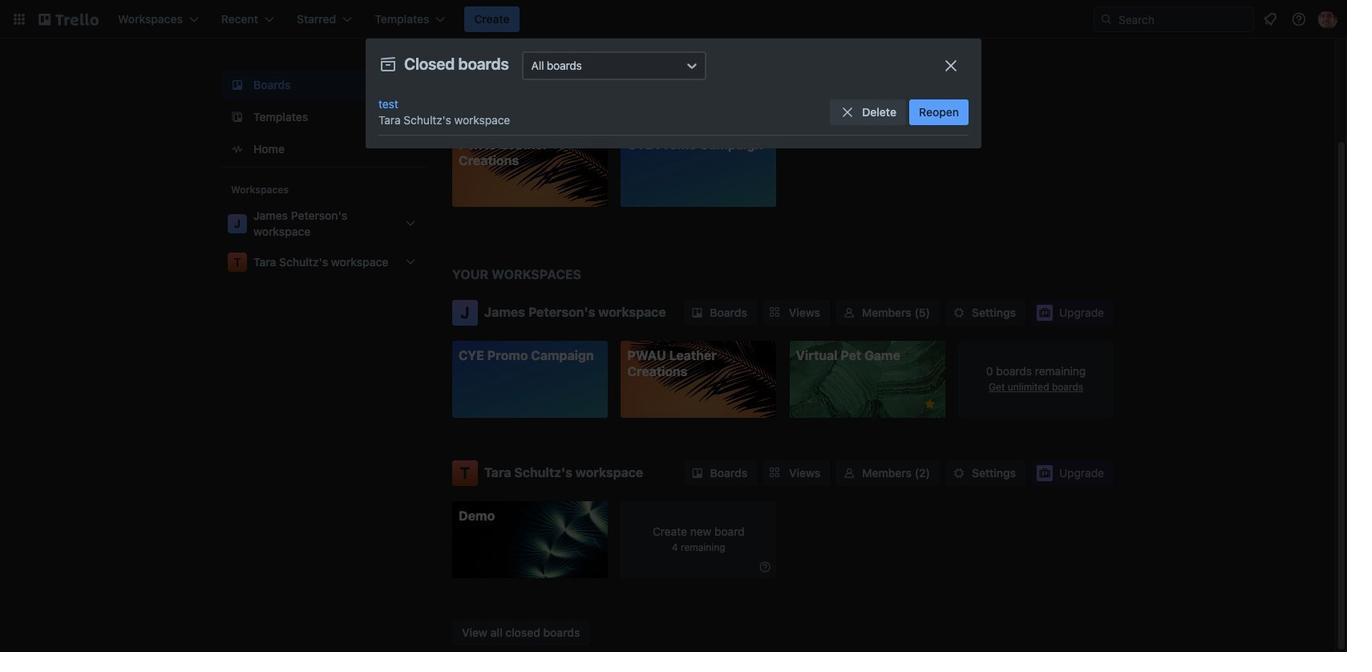 Task type: vqa. For each thing, say whether or not it's contained in the screenshot.
billing summary
no



Task type: describe. For each thing, give the bounding box(es) containing it.
james peterson (jamespeterson93) image
[[1319, 10, 1338, 29]]

0 notifications image
[[1261, 10, 1280, 29]]



Task type: locate. For each thing, give the bounding box(es) containing it.
home image
[[228, 140, 247, 159]]

template board image
[[228, 108, 247, 127]]

sm image
[[952, 305, 968, 321], [842, 465, 858, 481], [952, 465, 968, 481], [758, 559, 774, 575]]

board image
[[228, 75, 247, 95]]

primary element
[[0, 0, 1348, 39]]

open information menu image
[[1292, 11, 1308, 27]]

search image
[[1101, 13, 1114, 26]]

Search field
[[1094, 6, 1255, 32]]

sm image
[[690, 305, 706, 321], [842, 305, 858, 321], [690, 465, 706, 481]]



